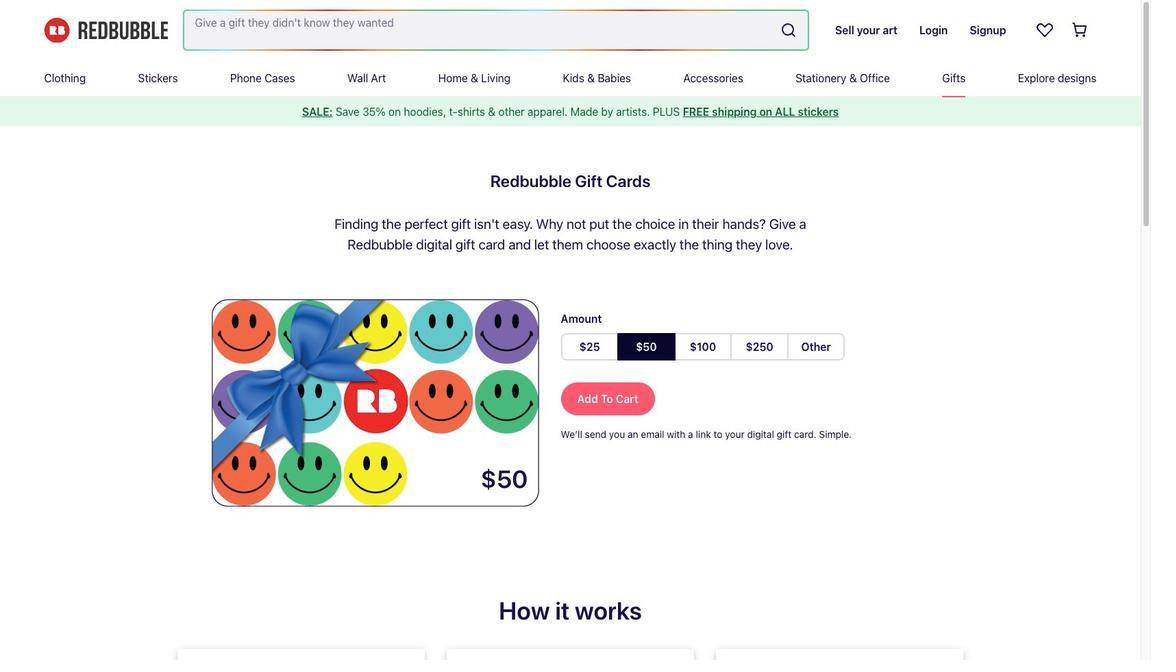 Task type: describe. For each thing, give the bounding box(es) containing it.
7 menu item from the left
[[684, 60, 744, 96]]

1 menu item from the left
[[44, 60, 86, 96]]

gift card image
[[210, 299, 539, 507]]

3 menu item from the left
[[230, 60, 295, 96]]

6 menu item from the left
[[563, 60, 631, 96]]

10 menu item from the left
[[1018, 60, 1097, 96]]

9 menu item from the left
[[943, 60, 966, 96]]



Task type: vqa. For each thing, say whether or not it's contained in the screenshot.
STATIONERY & OFFICE
no



Task type: locate. For each thing, give the bounding box(es) containing it.
Search term search field
[[184, 11, 775, 49]]

menu bar
[[44, 60, 1097, 96]]

4 menu item from the left
[[347, 60, 386, 96]]

$50, [object object] element
[[618, 333, 676, 361]]

None radio
[[561, 333, 619, 361]]

[object object] option group
[[561, 333, 845, 361]]

5 menu item from the left
[[438, 60, 511, 96]]

menu item
[[44, 60, 86, 96], [138, 60, 178, 96], [230, 60, 295, 96], [347, 60, 386, 96], [438, 60, 511, 96], [563, 60, 631, 96], [684, 60, 744, 96], [796, 60, 890, 96], [943, 60, 966, 96], [1018, 60, 1097, 96]]

None field
[[184, 11, 808, 49]]

2 menu item from the left
[[138, 60, 178, 96]]

8 menu item from the left
[[796, 60, 890, 96]]

None radio
[[618, 333, 676, 361], [674, 333, 732, 361], [731, 333, 789, 361], [787, 333, 845, 361], [618, 333, 676, 361], [674, 333, 732, 361], [731, 333, 789, 361], [787, 333, 845, 361]]



